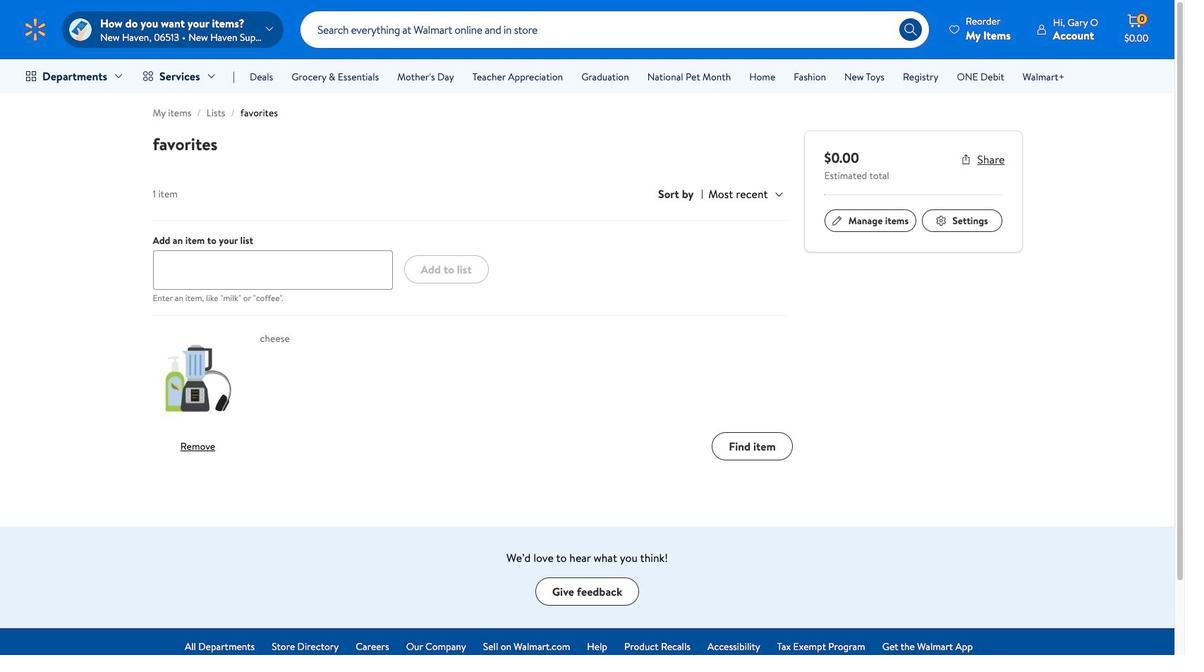 Task type: vqa. For each thing, say whether or not it's contained in the screenshot.
"Walmart Site-Wide" search field
yes



Task type: describe. For each thing, give the bounding box(es) containing it.
Walmart Site-Wide search field
[[301, 11, 930, 48]]



Task type: locate. For each thing, give the bounding box(es) containing it.
 image
[[69, 18, 92, 41]]

walmart homepage image
[[23, 17, 48, 42]]

None text field
[[153, 251, 393, 290]]

Search search field
[[301, 11, 930, 48]]

search icon image
[[904, 23, 918, 37]]



